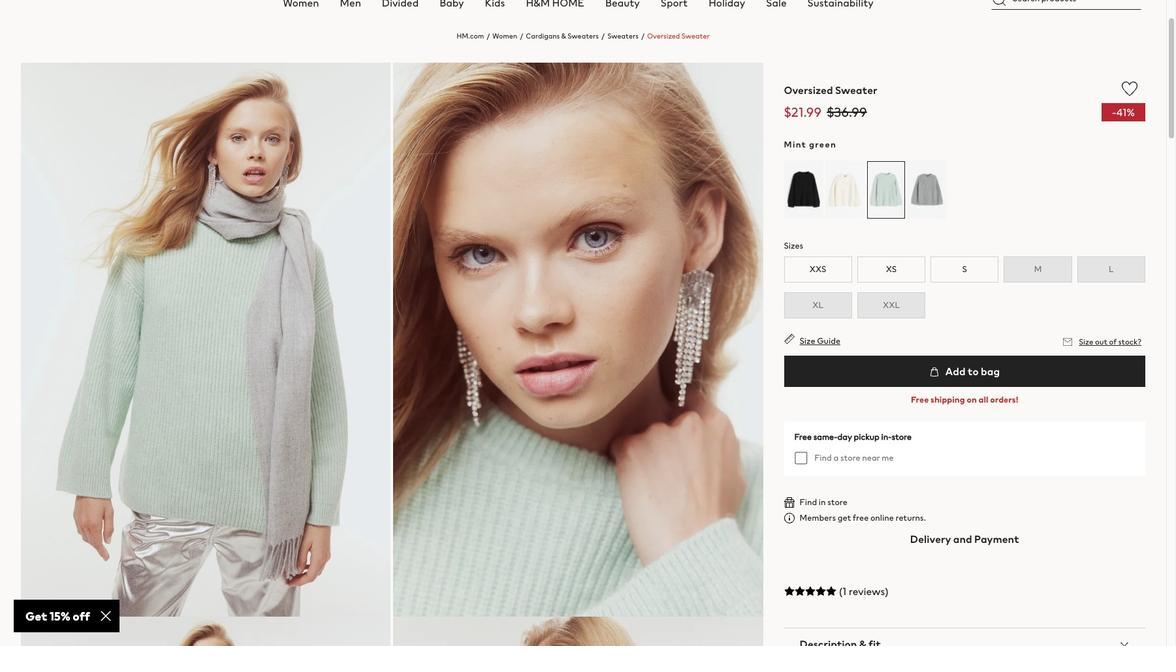 Task type: vqa. For each thing, say whether or not it's contained in the screenshot.
"LivaEco™"
no



Task type: describe. For each thing, give the bounding box(es) containing it.
2 / from the left
[[520, 31, 523, 41]]

find in store
[[800, 497, 848, 509]]

pickup
[[854, 431, 880, 444]]

of
[[1110, 337, 1117, 348]]

out
[[1096, 337, 1108, 348]]

light gray melange image
[[908, 161, 947, 219]]

5 / 5 image
[[784, 587, 837, 597]]

free for free same-day pickup in-store
[[795, 431, 812, 444]]

none radio inside main content
[[825, 161, 865, 219]]

to
[[968, 364, 979, 380]]

store for find in store
[[828, 497, 848, 509]]

(1 reviews)
[[839, 584, 889, 600]]

main content containing $21.99
[[0, 20, 1167, 647]]

(1 reviews) button
[[784, 576, 1146, 608]]

m
[[1035, 263, 1042, 276]]

free
[[853, 512, 869, 525]]

add to bag button
[[784, 356, 1146, 387]]

members get free online returns.
[[800, 512, 926, 525]]

size out of stock?
[[1080, 337, 1142, 348]]

on
[[967, 394, 977, 406]]

xxl
[[883, 299, 900, 312]]

stock?
[[1119, 337, 1142, 348]]

add
[[946, 364, 966, 380]]

hm.com link
[[457, 31, 484, 41]]

l
[[1109, 263, 1114, 276]]

(1
[[839, 584, 847, 600]]

oversized sweater link
[[647, 31, 710, 41]]

mint green image
[[867, 161, 906, 219]]

0 vertical spatial store
[[892, 431, 912, 444]]

mint green
[[784, 138, 837, 151]]

0 vertical spatial oversized
[[647, 31, 680, 41]]

size for size out of stock?
[[1080, 337, 1094, 348]]

free shipping on all orders!
[[911, 394, 1019, 406]]

mint
[[784, 138, 807, 151]]

cardigans
[[526, 31, 560, 41]]

-41%
[[1113, 105, 1135, 120]]

green
[[810, 138, 837, 151]]

reviews)
[[849, 584, 889, 600]]

hm.com / women / cardigans & sweaters / sweaters / oversized sweater
[[457, 31, 710, 41]]

$36.99
[[827, 103, 867, 121]]

day
[[838, 431, 852, 444]]

-
[[1113, 105, 1117, 120]]

find a store near me
[[815, 452, 894, 464]]

cardigans & sweaters link
[[526, 31, 599, 41]]

size for size guide
[[800, 335, 816, 348]]

Search products search field
[[992, 0, 1142, 10]]

size guide button
[[784, 334, 841, 348]]

in
[[819, 497, 826, 509]]

in-
[[882, 431, 892, 444]]

xxs
[[810, 263, 827, 276]]

sizes
[[784, 240, 804, 252]]

xl
[[813, 299, 824, 312]]

oversized sweater - mint green - ladies | h&m us 4 image
[[393, 618, 763, 647]]

all
[[979, 394, 989, 406]]

none radio the mint green
[[867, 161, 906, 219]]

s
[[963, 263, 968, 276]]

orders!
[[991, 394, 1019, 406]]

find for find in store
[[800, 497, 817, 509]]

members
[[800, 512, 836, 525]]

guide
[[817, 335, 841, 348]]

$21.99 $36.99
[[784, 103, 867, 121]]

41%
[[1117, 105, 1135, 120]]



Task type: locate. For each thing, give the bounding box(es) containing it.
none radio light gray melange
[[908, 161, 947, 219]]

delivery and payment
[[911, 532, 1020, 547]]

store
[[892, 431, 912, 444], [841, 452, 861, 464], [828, 497, 848, 509]]

0 vertical spatial find
[[815, 452, 832, 464]]

none radio left "cream" image
[[784, 161, 824, 219]]

store up me
[[892, 431, 912, 444]]

oversized right sweaters 'link'
[[647, 31, 680, 41]]

$21.99
[[784, 103, 822, 121]]

/ right sweaters 'link'
[[642, 31, 645, 41]]

get
[[838, 512, 851, 525]]

returns.
[[896, 512, 926, 525]]

me
[[882, 452, 894, 464]]

store right a
[[841, 452, 861, 464]]

0 horizontal spatial none radio
[[784, 161, 824, 219]]

delivery
[[911, 532, 952, 547]]

oversized sweater
[[784, 82, 878, 98]]

store right "in"
[[828, 497, 848, 509]]

1 vertical spatial oversized
[[784, 82, 833, 98]]

free for free shipping on all orders!
[[911, 394, 929, 406]]

2 sweaters from the left
[[608, 31, 639, 41]]

size left out
[[1080, 337, 1094, 348]]

sweaters
[[568, 31, 599, 41], [608, 31, 639, 41]]

1 vertical spatial store
[[841, 452, 861, 464]]

0 horizontal spatial size
[[800, 335, 816, 348]]

1 vertical spatial free
[[795, 431, 812, 444]]

oversized up $21.99 at the right top
[[784, 82, 833, 98]]

sweaters link
[[608, 31, 639, 41]]

size inside size guide button
[[800, 335, 816, 348]]

size
[[800, 335, 816, 348], [1080, 337, 1094, 348]]

sweaters right &
[[568, 31, 599, 41]]

1 horizontal spatial sweaters
[[608, 31, 639, 41]]

2 none radio from the left
[[867, 161, 906, 219]]

black image
[[784, 161, 824, 219]]

/ left women
[[487, 31, 490, 41]]

find left a
[[815, 452, 832, 464]]

none radio left light gray melange option
[[867, 161, 906, 219]]

none radio the black
[[784, 161, 824, 219]]

free
[[911, 394, 929, 406], [795, 431, 812, 444]]

online
[[871, 512, 894, 525]]

&
[[562, 31, 566, 41]]

1 none radio from the left
[[784, 161, 824, 219]]

1 horizontal spatial sweater
[[836, 82, 878, 98]]

0 vertical spatial sweater
[[682, 31, 710, 41]]

1 horizontal spatial oversized
[[784, 82, 833, 98]]

1 sweaters from the left
[[568, 31, 599, 41]]

None radio
[[784, 161, 824, 219], [867, 161, 906, 219], [908, 161, 947, 219]]

oversized
[[647, 31, 680, 41], [784, 82, 833, 98]]

0 horizontal spatial sweater
[[682, 31, 710, 41]]

1 horizontal spatial free
[[911, 394, 929, 406]]

size inside size out of stock? button
[[1080, 337, 1094, 348]]

3 / from the left
[[602, 31, 605, 41]]

1 / from the left
[[487, 31, 490, 41]]

find in store button
[[784, 497, 848, 509]]

1 horizontal spatial size
[[1080, 337, 1094, 348]]

oversized sweater - mint green - ladies | h&m us 3 image
[[21, 618, 391, 647]]

free same-day pickup in-store
[[795, 431, 912, 444]]

3 none radio from the left
[[908, 161, 947, 219]]

add to bag
[[944, 364, 1000, 380]]

0 horizontal spatial oversized
[[647, 31, 680, 41]]

and
[[954, 532, 973, 547]]

4 / from the left
[[642, 31, 645, 41]]

1 vertical spatial find
[[800, 497, 817, 509]]

find
[[815, 452, 832, 464], [800, 497, 817, 509]]

xs
[[886, 263, 897, 276]]

bag
[[981, 364, 1000, 380]]

/ left sweaters 'link'
[[602, 31, 605, 41]]

size out of stock? button
[[1060, 334, 1146, 351]]

cream image
[[825, 161, 865, 219]]

1 vertical spatial sweater
[[836, 82, 878, 98]]

none radio right the mint green option
[[908, 161, 947, 219]]

near
[[863, 452, 880, 464]]

delivery and payment button
[[784, 524, 1146, 555]]

find for find a store near me
[[815, 452, 832, 464]]

size left guide
[[800, 335, 816, 348]]

sweaters left oversized sweater link
[[608, 31, 639, 41]]

sweater
[[682, 31, 710, 41], [836, 82, 878, 98]]

/
[[487, 31, 490, 41], [520, 31, 523, 41], [602, 31, 605, 41], [642, 31, 645, 41]]

/ right women
[[520, 31, 523, 41]]

oversized sweater - mint green - ladies | h&m us 1 image
[[21, 63, 391, 618]]

None radio
[[825, 161, 865, 219]]

free left same-
[[795, 431, 812, 444]]

women link
[[493, 31, 518, 41]]

store for find a store near me
[[841, 452, 861, 464]]

oversized sweater - mint green - ladies | h&m us 2 image
[[393, 63, 763, 618]]

main content
[[0, 20, 1167, 647]]

women
[[493, 31, 518, 41]]

size guide
[[800, 335, 841, 348]]

shipping
[[931, 394, 965, 406]]

1 horizontal spatial none radio
[[867, 161, 906, 219]]

0 horizontal spatial free
[[795, 431, 812, 444]]

2 vertical spatial store
[[828, 497, 848, 509]]

payment
[[975, 532, 1020, 547]]

a
[[834, 452, 839, 464]]

hm.com
[[457, 31, 484, 41]]

same-
[[814, 431, 838, 444]]

find left "in"
[[800, 497, 817, 509]]

2 horizontal spatial none radio
[[908, 161, 947, 219]]

0 vertical spatial free
[[911, 394, 929, 406]]

0 horizontal spatial sweaters
[[568, 31, 599, 41]]

free left shipping
[[911, 394, 929, 406]]



